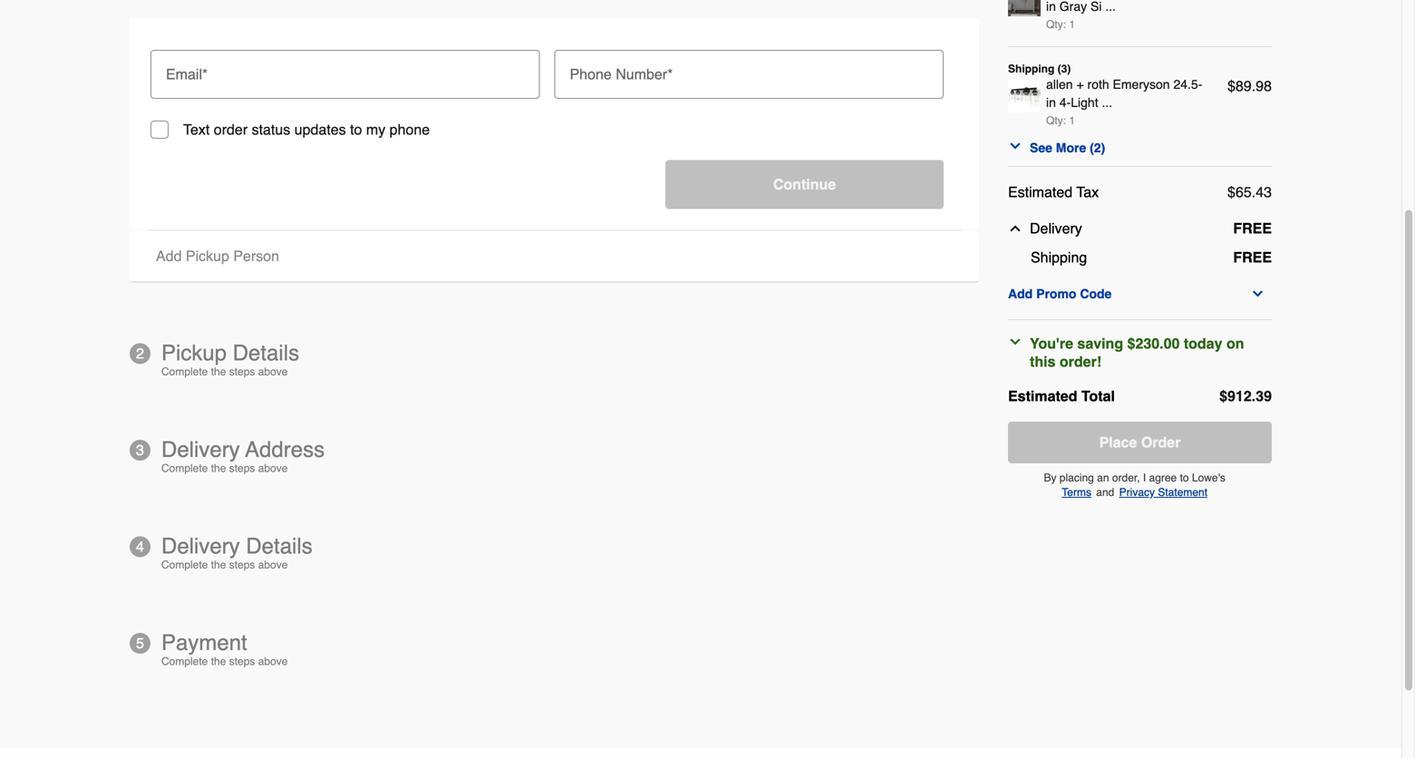 Task type: vqa. For each thing, say whether or not it's contained in the screenshot.
updates
yes



Task type: describe. For each thing, give the bounding box(es) containing it.
updates
[[294, 121, 346, 138]]

shipping for shipping (3)
[[1008, 63, 1055, 75]]

you're saving  $230.00  today on this order!
[[1030, 335, 1245, 370]]

4-
[[1060, 95, 1071, 110]]

chevron down image inside add promo code link
[[1251, 287, 1266, 301]]

+
[[1077, 77, 1084, 92]]

chevron up image
[[1008, 221, 1023, 236]]

status
[[252, 121, 290, 138]]

to inside region
[[350, 121, 362, 138]]

the for delivery address
[[211, 462, 226, 475]]

delivery details complete the steps above
[[161, 534, 313, 571]]

1 free from the top
[[1234, 220, 1272, 237]]

text
[[183, 121, 210, 138]]

2 qty: 1 from the top
[[1046, 114, 1075, 127]]

2 qty: from the top
[[1046, 114, 1066, 127]]

payment
[[161, 630, 247, 655]]

. for 912
[[1252, 388, 1256, 404]]

terms
[[1062, 486, 1092, 499]]

address
[[245, 437, 325, 462]]

steps inside payment complete the steps above
[[229, 655, 255, 668]]

order!
[[1060, 353, 1102, 370]]

privacy
[[1120, 486, 1155, 499]]

chevron down image
[[1008, 139, 1023, 153]]

above for pickup details
[[258, 365, 288, 378]]

to inside by placing an order, i agree to lowe's terms and privacy statement
[[1180, 472, 1189, 484]]

0 vertical spatial pickup
[[186, 248, 229, 264]]

text order status updates to my phone
[[183, 121, 430, 138]]

complete for delivery details
[[161, 559, 208, 571]]

continue
[[773, 176, 836, 193]]

1 qty: from the top
[[1046, 18, 1066, 31]]

agree
[[1149, 472, 1177, 484]]

2 free from the top
[[1234, 249, 1272, 266]]

the for delivery details
[[211, 559, 226, 571]]

98
[[1256, 78, 1272, 94]]

above inside payment complete the steps above
[[258, 655, 288, 668]]

statement
[[1158, 486, 1208, 499]]

order
[[1142, 434, 1181, 451]]

region containing email*
[[130, 18, 979, 230]]

complete for pickup details
[[161, 365, 208, 378]]

person
[[233, 248, 279, 264]]

see more (2)
[[1030, 141, 1106, 155]]

43
[[1256, 184, 1272, 200]]

$ for 912
[[1220, 388, 1228, 404]]

(3)
[[1058, 63, 1071, 75]]

more
[[1056, 141, 1087, 155]]

1 for second item icon from the bottom of the page
[[1069, 18, 1075, 31]]

3
[[136, 442, 144, 458]]

estimated total
[[1008, 388, 1115, 404]]

by placing an order, i agree to lowe's terms and privacy statement
[[1044, 472, 1226, 499]]

promo
[[1037, 287, 1077, 301]]

$ 912 . 39
[[1220, 388, 1272, 404]]

i
[[1143, 472, 1146, 484]]

details for delivery details
[[246, 534, 313, 559]]

912
[[1228, 388, 1252, 404]]

place order
[[1100, 434, 1181, 451]]

place
[[1100, 434, 1137, 451]]

lowe's
[[1192, 472, 1226, 484]]

the for pickup details
[[211, 365, 226, 378]]

estimated for estimated total
[[1008, 388, 1078, 404]]

by
[[1044, 472, 1057, 484]]

delivery for delivery address
[[161, 437, 240, 462]]

add promo code link
[[1008, 283, 1272, 305]]

delivery address complete the steps above
[[161, 437, 325, 475]]

1 for 1st item icon from the bottom
[[1069, 114, 1075, 127]]

allen + roth emeryson 24.5- in 4-light ...
[[1046, 77, 1203, 110]]

today
[[1184, 335, 1223, 352]]



Task type: locate. For each thing, give the bounding box(es) containing it.
on
[[1227, 335, 1245, 352]]

4 the from the top
[[211, 655, 226, 668]]

steps inside pickup details complete the steps above
[[229, 365, 255, 378]]

pickup right 2
[[161, 341, 227, 365]]

2 complete from the top
[[161, 462, 208, 475]]

above for delivery address
[[258, 462, 288, 475]]

details
[[233, 341, 299, 365], [246, 534, 313, 559]]

and
[[1097, 486, 1115, 499]]

delivery inside delivery details complete the steps above
[[161, 534, 240, 559]]

details inside delivery details complete the steps above
[[246, 534, 313, 559]]

$ left 43
[[1228, 184, 1236, 200]]

1 vertical spatial chevron down image
[[1008, 335, 1023, 349]]

1 above from the top
[[258, 365, 288, 378]]

1 . from the top
[[1252, 78, 1256, 94]]

complete inside delivery details complete the steps above
[[161, 559, 208, 571]]

0 vertical spatial free
[[1234, 220, 1272, 237]]

1 vertical spatial qty:
[[1046, 114, 1066, 127]]

2 steps from the top
[[229, 462, 255, 475]]

$ left 39
[[1220, 388, 1228, 404]]

estimated for estimated tax
[[1008, 184, 1073, 200]]

the inside payment complete the steps above
[[211, 655, 226, 668]]

1 vertical spatial details
[[246, 534, 313, 559]]

to up statement
[[1180, 472, 1189, 484]]

1 vertical spatial 1
[[1069, 114, 1075, 127]]

2 item image from the top
[[1008, 80, 1041, 112]]

payment complete the steps above
[[161, 630, 288, 668]]

2 the from the top
[[211, 462, 226, 475]]

pickup inside pickup details complete the steps above
[[161, 341, 227, 365]]

1 up (3)
[[1069, 18, 1075, 31]]

delivery
[[1030, 220, 1083, 237], [161, 437, 240, 462], [161, 534, 240, 559]]

you're
[[1030, 335, 1074, 352]]

see
[[1030, 141, 1053, 155]]

emeryson
[[1113, 77, 1170, 92]]

chevron down image
[[1251, 287, 1266, 301], [1008, 335, 1023, 349]]

0 vertical spatial item image
[[1008, 0, 1041, 16]]

0 vertical spatial to
[[350, 121, 362, 138]]

0 vertical spatial estimated
[[1008, 184, 1073, 200]]

0 vertical spatial chevron down image
[[1251, 287, 1266, 301]]

add left promo
[[1008, 287, 1033, 301]]

pickup left person
[[186, 248, 229, 264]]

1 horizontal spatial to
[[1180, 472, 1189, 484]]

the inside delivery details complete the steps above
[[211, 559, 226, 571]]

2 . from the top
[[1252, 184, 1256, 200]]

3 . from the top
[[1252, 388, 1256, 404]]

$
[[1228, 78, 1236, 94], [1228, 184, 1236, 200], [1220, 388, 1228, 404]]

delivery down estimated tax
[[1030, 220, 1083, 237]]

1 complete from the top
[[161, 365, 208, 378]]

to
[[350, 121, 362, 138], [1180, 472, 1189, 484]]

item image up shipping (3)
[[1008, 0, 1041, 16]]

estimated down see in the right top of the page
[[1008, 184, 1073, 200]]

delivery inside 'delivery address complete the steps above'
[[161, 437, 240, 462]]

roth
[[1088, 77, 1110, 92]]

0 vertical spatial shipping
[[1008, 63, 1055, 75]]

2 vertical spatial delivery
[[161, 534, 240, 559]]

Phone Number* telephone field
[[562, 50, 937, 90]]

placing
[[1060, 472, 1094, 484]]

0 vertical spatial delivery
[[1030, 220, 1083, 237]]

3 complete from the top
[[161, 559, 208, 571]]

1 horizontal spatial add
[[1008, 287, 1033, 301]]

order,
[[1112, 472, 1140, 484]]

5
[[136, 635, 144, 652]]

3 steps from the top
[[229, 559, 255, 571]]

0 vertical spatial .
[[1252, 78, 1256, 94]]

order
[[214, 121, 248, 138]]

0 vertical spatial $
[[1228, 78, 1236, 94]]

number*
[[616, 66, 673, 83]]

the inside pickup details complete the steps above
[[211, 365, 226, 378]]

2 above from the top
[[258, 462, 288, 475]]

1 vertical spatial pickup
[[161, 341, 227, 365]]

total
[[1082, 388, 1115, 404]]

shipping for shipping
[[1031, 249, 1087, 266]]

an
[[1097, 472, 1109, 484]]

steps inside 'delivery address complete the steps above'
[[229, 462, 255, 475]]

place order button
[[1008, 422, 1272, 463], [1008, 422, 1272, 463]]

saving
[[1078, 335, 1124, 352]]

light
[[1071, 95, 1099, 110]]

region
[[130, 18, 979, 230]]

complete inside payment complete the steps above
[[161, 655, 208, 668]]

1 vertical spatial estimated
[[1008, 388, 1078, 404]]

1
[[1069, 18, 1075, 31], [1069, 114, 1075, 127]]

qty: up (3)
[[1046, 18, 1066, 31]]

1 vertical spatial add
[[1008, 287, 1033, 301]]

delivery right the "3"
[[161, 437, 240, 462]]

above for delivery details
[[258, 559, 288, 571]]

2
[[136, 345, 144, 362]]

item image
[[1008, 0, 1041, 16], [1008, 80, 1041, 112]]

phone
[[390, 121, 430, 138]]

2 1 from the top
[[1069, 114, 1075, 127]]

phone number*
[[570, 66, 673, 83]]

1 horizontal spatial chevron down image
[[1251, 287, 1266, 301]]

4 steps from the top
[[229, 655, 255, 668]]

0 vertical spatial qty:
[[1046, 18, 1066, 31]]

above inside pickup details complete the steps above
[[258, 365, 288, 378]]

add left person
[[156, 248, 182, 264]]

1 vertical spatial $
[[1228, 184, 1236, 200]]

qty: down "in"
[[1046, 114, 1066, 127]]

1 item image from the top
[[1008, 0, 1041, 16]]

qty: 1 up (3)
[[1046, 18, 1075, 31]]

39
[[1256, 388, 1272, 404]]

details inside pickup details complete the steps above
[[233, 341, 299, 365]]

shipping (3)
[[1008, 63, 1071, 75]]

. for 89
[[1252, 78, 1256, 94]]

1 vertical spatial to
[[1180, 472, 1189, 484]]

terms link
[[1062, 486, 1092, 499]]

chevron down image inside you're saving  $230.00  today on this order! link
[[1008, 335, 1023, 349]]

0 horizontal spatial chevron down image
[[1008, 335, 1023, 349]]

you're saving  $230.00  today on this order! link
[[1008, 335, 1265, 371]]

0 horizontal spatial to
[[350, 121, 362, 138]]

89
[[1236, 78, 1252, 94]]

1 1 from the top
[[1069, 18, 1075, 31]]

qty: 1
[[1046, 18, 1075, 31], [1046, 114, 1075, 127]]

...
[[1102, 95, 1113, 110]]

steps for delivery details
[[229, 559, 255, 571]]

the
[[211, 365, 226, 378], [211, 462, 226, 475], [211, 559, 226, 571], [211, 655, 226, 668]]

this
[[1030, 353, 1056, 370]]

steps
[[229, 365, 255, 378], [229, 462, 255, 475], [229, 559, 255, 571], [229, 655, 255, 668]]

estimated tax
[[1008, 184, 1099, 200]]

privacy statement link
[[1120, 486, 1208, 499]]

1 vertical spatial .
[[1252, 184, 1256, 200]]

above inside delivery details complete the steps above
[[258, 559, 288, 571]]

$ for 65
[[1228, 184, 1236, 200]]

allen
[[1046, 77, 1073, 92]]

1 vertical spatial qty: 1
[[1046, 114, 1075, 127]]

add
[[156, 248, 182, 264], [1008, 287, 1033, 301]]

steps for delivery address
[[229, 462, 255, 475]]

free
[[1234, 220, 1272, 237], [1234, 249, 1272, 266]]

0 vertical spatial qty: 1
[[1046, 18, 1075, 31]]

add pickup person
[[156, 248, 279, 264]]

qty: 1 down 4- on the top of page
[[1046, 114, 1075, 127]]

delivery for delivery details
[[161, 534, 240, 559]]

65
[[1236, 184, 1252, 200]]

1 qty: 1 from the top
[[1046, 18, 1075, 31]]

my
[[366, 121, 386, 138]]

the inside 'delivery address complete the steps above'
[[211, 462, 226, 475]]

complete inside pickup details complete the steps above
[[161, 365, 208, 378]]

24.5-
[[1174, 77, 1203, 92]]

1 down 4- on the top of page
[[1069, 114, 1075, 127]]

1 estimated from the top
[[1008, 184, 1073, 200]]

0 vertical spatial add
[[156, 248, 182, 264]]

$230.00
[[1128, 335, 1180, 352]]

to left my
[[350, 121, 362, 138]]

shipping up allen
[[1008, 63, 1055, 75]]

in
[[1046, 95, 1056, 110]]

details for pickup details
[[233, 341, 299, 365]]

1 vertical spatial free
[[1234, 249, 1272, 266]]

pickup details complete the steps above
[[161, 341, 299, 378]]

item image left "in"
[[1008, 80, 1041, 112]]

delivery right 4
[[161, 534, 240, 559]]

phone
[[570, 66, 612, 83]]

complete inside 'delivery address complete the steps above'
[[161, 462, 208, 475]]

0 vertical spatial 1
[[1069, 18, 1075, 31]]

add promo code
[[1008, 287, 1112, 301]]

0 horizontal spatial add
[[156, 248, 182, 264]]

complete for delivery address
[[161, 462, 208, 475]]

2 vertical spatial $
[[1220, 388, 1228, 404]]

3 the from the top
[[211, 559, 226, 571]]

add for add pickup person
[[156, 248, 182, 264]]

above
[[258, 365, 288, 378], [258, 462, 288, 475], [258, 559, 288, 571], [258, 655, 288, 668]]

steps inside delivery details complete the steps above
[[229, 559, 255, 571]]

estimated
[[1008, 184, 1073, 200], [1008, 388, 1078, 404]]

above inside 'delivery address complete the steps above'
[[258, 462, 288, 475]]

1 vertical spatial delivery
[[161, 437, 240, 462]]

tax
[[1077, 184, 1099, 200]]

complete
[[161, 365, 208, 378], [161, 462, 208, 475], [161, 559, 208, 571], [161, 655, 208, 668]]

1 the from the top
[[211, 365, 226, 378]]

2 estimated from the top
[[1008, 388, 1078, 404]]

0 vertical spatial details
[[233, 341, 299, 365]]

(2)
[[1090, 141, 1106, 155]]

code
[[1080, 287, 1112, 301]]

. for 65
[[1252, 184, 1256, 200]]

3 above from the top
[[258, 559, 288, 571]]

$ left '98'
[[1228, 78, 1236, 94]]

shipping up add promo code
[[1031, 249, 1087, 266]]

$ 65 . 43
[[1228, 184, 1272, 200]]

1 vertical spatial item image
[[1008, 80, 1041, 112]]

qty:
[[1046, 18, 1066, 31], [1046, 114, 1066, 127]]

4
[[136, 538, 144, 555]]

2 vertical spatial .
[[1252, 388, 1256, 404]]

1 steps from the top
[[229, 365, 255, 378]]

$ for 89
[[1228, 78, 1236, 94]]

email*
[[166, 66, 208, 83]]

1 vertical spatial shipping
[[1031, 249, 1087, 266]]

add for add promo code
[[1008, 287, 1033, 301]]

estimated down the this
[[1008, 388, 1078, 404]]

4 complete from the top
[[161, 655, 208, 668]]

Email* email field
[[158, 50, 533, 90]]

continue button
[[666, 160, 944, 209]]

.
[[1252, 78, 1256, 94], [1252, 184, 1256, 200], [1252, 388, 1256, 404]]

pickup
[[186, 248, 229, 264], [161, 341, 227, 365]]

4 above from the top
[[258, 655, 288, 668]]

shipping
[[1008, 63, 1055, 75], [1031, 249, 1087, 266]]

steps for pickup details
[[229, 365, 255, 378]]

$ 89 . 98
[[1228, 78, 1272, 94]]



